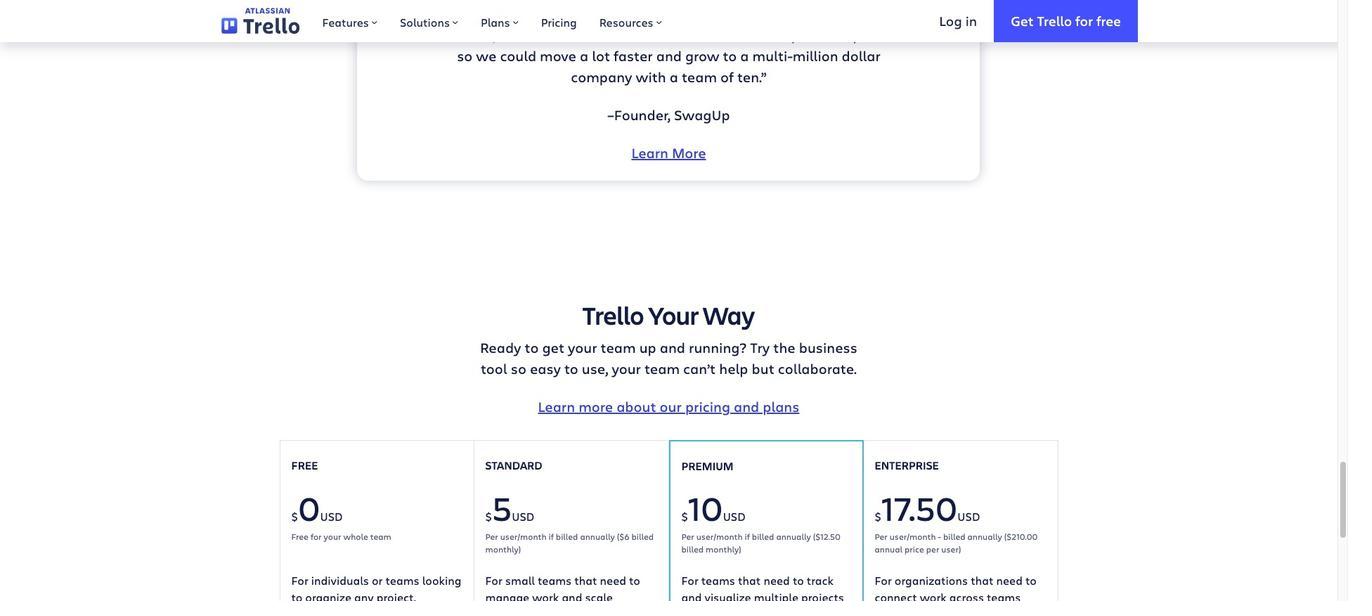 Task type: locate. For each thing, give the bounding box(es) containing it.
we down [trello]
[[526, 25, 547, 44]]

a right with
[[670, 68, 679, 87]]

user/month down 10
[[697, 531, 743, 542]]

get
[[542, 338, 565, 357]]

need for for teams that need to track and visualize multiple project
[[764, 573, 790, 588]]

a
[[580, 47, 589, 66], [741, 47, 749, 66], [670, 68, 679, 87]]

the down understand
[[828, 25, 850, 44]]

0 vertical spatial we
[[526, 25, 547, 44]]

user/month
[[501, 531, 547, 542], [697, 531, 743, 542], [890, 531, 936, 542]]

1 horizontal spatial your
[[568, 338, 597, 357]]

help up essential
[[725, 4, 754, 23]]

user/month inside $ 10 usd per user/month if billed annually ($12.50 billed monthly)
[[697, 531, 743, 542]]

$
[[291, 509, 298, 524], [486, 509, 492, 524], [682, 509, 688, 524], [875, 509, 882, 524]]

1 for from the left
[[291, 573, 309, 588]]

3 per from the left
[[875, 531, 888, 542]]

2 horizontal spatial per
[[875, 531, 888, 542]]

to inside the for teams that need to track and visualize multiple project
[[793, 573, 804, 588]]

so
[[457, 47, 473, 66], [511, 359, 527, 378]]

of up million
[[811, 25, 824, 44]]

4 $ from the left
[[875, 509, 882, 524]]

your down up
[[612, 359, 641, 378]]

for inside for organizations that need to connect work across team
[[875, 573, 892, 588]]

for for for teams that need to track and visualize multiple project
[[682, 573, 699, 588]]

user/month for 17.50
[[890, 531, 936, 542]]

1 vertical spatial the
[[774, 338, 796, 357]]

and left visualize
[[682, 590, 702, 601]]

our
[[615, 4, 637, 23], [660, 397, 682, 416]]

and inside the for teams that need to track and visualize multiple project
[[682, 590, 702, 601]]

4 usd from the left
[[958, 509, 981, 524]]

2 usd from the left
[[512, 509, 535, 524]]

1 horizontal spatial we
[[526, 25, 547, 44]]

2 annually from the left
[[777, 531, 811, 542]]

but down try
[[752, 359, 775, 378]]

teams up project.
[[386, 573, 420, 588]]

only
[[474, 4, 502, 23]]

if
[[549, 531, 554, 542], [745, 531, 750, 542]]

1 vertical spatial we
[[476, 47, 497, 66]]

help inside the trello your way ready to get your team up and running? try the business tool so easy to use, your team can't help but collaborate.
[[720, 359, 749, 378]]

1 horizontal spatial teams
[[538, 573, 572, 588]]

$ inside $ 0 usd free for your whole team
[[291, 509, 298, 524]]

billed
[[556, 531, 578, 542], [632, 531, 654, 542], [752, 531, 775, 542], [944, 531, 966, 542], [682, 543, 704, 555]]

0 horizontal spatial of
[[721, 68, 734, 87]]

per for 17.50
[[875, 531, 888, 542]]

need inside the for teams that need to track and visualize multiple project
[[764, 573, 790, 588]]

need down ($210.00
[[997, 573, 1023, 588]]

annually inside $ 10 usd per user/month if billed annually ($12.50 billed monthly)
[[777, 531, 811, 542]]

2 if from the left
[[745, 531, 750, 542]]

1 vertical spatial trello
[[583, 298, 644, 332]]

teams inside the for teams that need to track and visualize multiple project
[[702, 573, 736, 588]]

1 horizontal spatial work
[[920, 590, 947, 601]]

and right manage on the left bottom
[[562, 590, 583, 601]]

usd for 17.50
[[958, 509, 981, 524]]

1 horizontal spatial need
[[764, 573, 790, 588]]

teams up visualize
[[702, 573, 736, 588]]

per
[[486, 531, 498, 542], [682, 531, 695, 542], [875, 531, 888, 542]]

so down "their"
[[457, 47, 473, 66]]

premium
[[682, 459, 734, 473]]

a up ten."
[[741, 47, 749, 66]]

that
[[575, 573, 597, 588], [738, 573, 761, 588], [971, 573, 994, 588]]

need inside for organizations that need to connect work across team
[[997, 573, 1023, 588]]

your
[[649, 298, 699, 332]]

2 user/month from the left
[[697, 531, 743, 542]]

and up essential
[[695, 4, 721, 23]]

1 need from the left
[[600, 573, 627, 588]]

1 horizontal spatial the
[[828, 25, 850, 44]]

0 horizontal spatial your
[[324, 531, 341, 542]]

billed inside $ 17.50 usd per user/month - billed annually ($210.00 annual price per user)
[[944, 531, 966, 542]]

1 horizontal spatial a
[[670, 68, 679, 87]]

0 horizontal spatial our
[[615, 4, 637, 23]]

2 monthly) from the left
[[706, 543, 742, 555]]

2 horizontal spatial user/month
[[890, 531, 936, 542]]

1 horizontal spatial user/month
[[697, 531, 743, 542]]

0 vertical spatial our
[[615, 4, 637, 23]]

1 vertical spatial free
[[291, 531, 309, 542]]

2 per from the left
[[682, 531, 695, 542]]

did
[[506, 4, 526, 23]]

2 for from the left
[[486, 573, 503, 588]]

1 free from the top
[[291, 458, 318, 473]]

trello
[[1038, 12, 1073, 29], [583, 298, 644, 332]]

everyone
[[757, 4, 817, 23]]

learn more link
[[632, 144, 706, 163]]

that inside the for teams that need to track and visualize multiple project
[[738, 573, 761, 588]]

help
[[725, 4, 754, 23], [720, 359, 749, 378]]

annual
[[875, 543, 903, 555]]

"not
[[441, 4, 470, 23]]

usd
[[320, 509, 343, 524], [512, 509, 535, 524], [723, 509, 746, 524], [958, 509, 981, 524]]

trello up up
[[583, 298, 644, 332]]

per down 5
[[486, 531, 498, 542]]

per inside $ 17.50 usd per user/month - billed annually ($210.00 annual price per user)
[[875, 531, 888, 542]]

company
[[571, 68, 633, 87]]

2 $ from the left
[[486, 509, 492, 524]]

our right about
[[660, 397, 682, 416]]

billed for 17.50
[[944, 531, 966, 542]]

1 horizontal spatial but
[[752, 359, 775, 378]]

1 vertical spatial so
[[511, 359, 527, 378]]

2 horizontal spatial a
[[741, 47, 749, 66]]

0 horizontal spatial if
[[549, 531, 554, 542]]

free down 0
[[291, 531, 309, 542]]

0 horizontal spatial user/month
[[501, 531, 547, 542]]

if up the for teams that need to track and visualize multiple project
[[745, 531, 750, 542]]

usd up individuals
[[320, 509, 343, 524]]

for inside for individuals or teams looking to organize any project.
[[291, 573, 309, 588]]

0 vertical spatial for
[[1076, 12, 1094, 29]]

help down running?
[[720, 359, 749, 378]]

1 if from the left
[[549, 531, 554, 542]]

billed up the for teams that need to track and visualize multiple project
[[752, 531, 775, 542]]

the
[[828, 25, 850, 44], [774, 338, 796, 357]]

0 horizontal spatial but
[[500, 25, 523, 44]]

$ for 5
[[486, 509, 492, 524]]

any
[[354, 590, 374, 601]]

to down '($6'
[[629, 573, 641, 588]]

2 horizontal spatial annually
[[968, 531, 1003, 542]]

to down ($210.00
[[1026, 573, 1037, 588]]

process up dollar
[[853, 25, 905, 44]]

free
[[1097, 12, 1122, 29]]

visualize
[[705, 590, 752, 601]]

0 horizontal spatial the
[[774, 338, 796, 357]]

1 $ from the left
[[291, 509, 298, 524]]

user/month down 5
[[501, 531, 547, 542]]

that inside for organizations that need to connect work across team
[[971, 573, 994, 588]]

but down did
[[500, 25, 523, 44]]

0 horizontal spatial for
[[311, 531, 322, 542]]

1 vertical spatial our
[[660, 397, 682, 416]]

log in
[[940, 12, 978, 29]]

that up across
[[971, 573, 994, 588]]

running?
[[689, 338, 747, 357]]

your inside $ 0 usd free for your whole team
[[324, 531, 341, 542]]

3 need from the left
[[997, 573, 1023, 588]]

0 vertical spatial but
[[500, 25, 523, 44]]

1 that from the left
[[575, 573, 597, 588]]

0 vertical spatial of
[[811, 25, 824, 44]]

of left ten."
[[721, 68, 734, 87]]

that up visualize
[[738, 573, 761, 588]]

3 usd from the left
[[723, 509, 746, 524]]

user/month inside $ 17.50 usd per user/month - billed annually ($210.00 annual price per user)
[[890, 531, 936, 542]]

plans
[[763, 397, 800, 416]]

the inside the trello your way ready to get your team up and running? try the business tool so easy to use, your team can't help but collaborate.
[[774, 338, 796, 357]]

work inside for organizations that need to connect work across team
[[920, 590, 947, 601]]

billed up for small teams that need to manage work and scal
[[556, 531, 578, 542]]

0 horizontal spatial per
[[486, 531, 498, 542]]

and inside the trello your way ready to get your team up and running? try the business tool so easy to use, your team can't help but collaborate.
[[660, 338, 686, 357]]

1 user/month from the left
[[501, 531, 547, 542]]

2 free from the top
[[291, 531, 309, 542]]

billed for 5
[[556, 531, 578, 542]]

1 horizontal spatial that
[[738, 573, 761, 588]]

work down small
[[533, 590, 559, 601]]

1 horizontal spatial so
[[511, 359, 527, 378]]

usd up user)
[[958, 509, 981, 524]]

organize
[[305, 590, 352, 601]]

usd down standard
[[512, 509, 535, 524]]

your left whole
[[324, 531, 341, 542]]

1 horizontal spatial annually
[[777, 531, 811, 542]]

and right up
[[660, 338, 686, 357]]

3 annually from the left
[[968, 531, 1003, 542]]

0 horizontal spatial need
[[600, 573, 627, 588]]

team right whole
[[370, 531, 392, 542]]

$ 0 usd free for your whole team
[[291, 485, 392, 542]]

1 work from the left
[[533, 590, 559, 601]]

your up use,
[[568, 338, 597, 357]]

0 vertical spatial free
[[291, 458, 318, 473]]

trello right get
[[1038, 12, 1073, 29]]

0 horizontal spatial so
[[457, 47, 473, 66]]

need up multiple
[[764, 573, 790, 588]]

manage
[[486, 590, 530, 601]]

per inside $ 10 usd per user/month if billed annually ($12.50 billed monthly)
[[682, 531, 695, 542]]

0 horizontal spatial trello
[[583, 298, 644, 332]]

monthly) up small
[[486, 543, 521, 555]]

3 that from the left
[[971, 573, 994, 588]]

per up annual
[[875, 531, 888, 542]]

2 horizontal spatial teams
[[702, 573, 736, 588]]

1 horizontal spatial if
[[745, 531, 750, 542]]

user/month for 5
[[501, 531, 547, 542]]

learn
[[632, 144, 669, 163], [538, 397, 575, 416]]

connect
[[875, 590, 918, 601]]

1 vertical spatial but
[[752, 359, 775, 378]]

usd down premium
[[723, 509, 746, 524]]

0 horizontal spatial monthly)
[[486, 543, 521, 555]]

we down role,
[[476, 47, 497, 66]]

per inside $ 5 usd per user/month if billed annually ($6 billed monthly)
[[486, 531, 498, 542]]

per
[[927, 543, 940, 555]]

0 vertical spatial so
[[457, 47, 473, 66]]

0 horizontal spatial learn
[[538, 397, 575, 416]]

4 for from the left
[[875, 573, 892, 588]]

for inside the for teams that need to track and visualize multiple project
[[682, 573, 699, 588]]

free up 0
[[291, 458, 318, 473]]

need down '($6'
[[600, 573, 627, 588]]

so right tool
[[511, 359, 527, 378]]

3 for from the left
[[682, 573, 699, 588]]

0 vertical spatial learn
[[632, 144, 669, 163]]

billed up user)
[[944, 531, 966, 542]]

unify
[[579, 4, 612, 23]]

2 need from the left
[[764, 573, 790, 588]]

1 vertical spatial for
[[311, 531, 322, 542]]

1 horizontal spatial learn
[[632, 144, 669, 163]]

1 horizontal spatial per
[[682, 531, 695, 542]]

monthly) inside $ 5 usd per user/month if billed annually ($6 billed monthly)
[[486, 543, 521, 555]]

if inside $ 5 usd per user/month if billed annually ($6 billed monthly)
[[549, 531, 554, 542]]

($12.50
[[813, 531, 841, 542]]

learn for "not only did [trello] unify our process and help everyone understand
[[632, 144, 669, 163]]

pricing
[[541, 15, 577, 30]]

if up for small teams that need to manage work and scal
[[549, 531, 554, 542]]

$ inside $ 10 usd per user/month if billed annually ($12.50 billed monthly)
[[682, 509, 688, 524]]

monthly) inside $ 10 usd per user/month if billed annually ($12.50 billed monthly)
[[706, 543, 742, 555]]

annually left ($210.00
[[968, 531, 1003, 542]]

were
[[550, 25, 583, 44]]

could
[[500, 47, 537, 66]]

1 usd from the left
[[320, 509, 343, 524]]

work down organizations
[[920, 590, 947, 601]]

0 horizontal spatial work
[[533, 590, 559, 601]]

process up automate
[[641, 4, 692, 23]]

1 vertical spatial process
[[853, 25, 905, 44]]

for inside for small teams that need to manage work and scal
[[486, 573, 503, 588]]

teams right small
[[538, 573, 572, 588]]

usd for 10
[[723, 509, 746, 524]]

to left organize at the bottom left of the page
[[291, 590, 303, 601]]

in
[[966, 12, 978, 29]]

user/month inside $ 5 usd per user/month if billed annually ($6 billed monthly)
[[501, 531, 547, 542]]

team
[[682, 68, 717, 87], [601, 338, 636, 357], [645, 359, 680, 378], [370, 531, 392, 542]]

monthly) for 10
[[706, 543, 742, 555]]

to left track
[[793, 573, 804, 588]]

a left lot
[[580, 47, 589, 66]]

user/month for 10
[[697, 531, 743, 542]]

2 teams from the left
[[538, 573, 572, 588]]

role,
[[468, 25, 496, 44]]

annually inside $ 17.50 usd per user/month - billed annually ($210.00 annual price per user)
[[968, 531, 1003, 542]]

billed for 10
[[752, 531, 775, 542]]

usd inside $ 10 usd per user/month if billed annually ($12.50 billed monthly)
[[723, 509, 746, 524]]

1 vertical spatial of
[[721, 68, 734, 87]]

monthly)
[[486, 543, 521, 555], [706, 543, 742, 555]]

collaborate.
[[778, 359, 857, 378]]

1 teams from the left
[[386, 573, 420, 588]]

1 horizontal spatial monthly)
[[706, 543, 742, 555]]

the right try
[[774, 338, 796, 357]]

enterprise
[[875, 458, 939, 473]]

1 vertical spatial learn
[[538, 397, 575, 416]]

for down 0
[[311, 531, 322, 542]]

2 horizontal spatial need
[[997, 573, 1023, 588]]

trello inside the trello your way ready to get your team up and running? try the business tool so easy to use, your team can't help but collaborate.
[[583, 298, 644, 332]]

3 user/month from the left
[[890, 531, 936, 542]]

usd inside $ 0 usd free for your whole team
[[320, 509, 343, 524]]

1 monthly) from the left
[[486, 543, 521, 555]]

for teams that need to track and visualize multiple project
[[682, 573, 845, 601]]

0 vertical spatial the
[[828, 25, 850, 44]]

$ for 17.50
[[875, 509, 882, 524]]

0 horizontal spatial we
[[476, 47, 497, 66]]

2 horizontal spatial your
[[612, 359, 641, 378]]

0 vertical spatial help
[[725, 4, 754, 23]]

1 per from the left
[[486, 531, 498, 542]]

learn for trello your way
[[538, 397, 575, 416]]

annually left '($6'
[[580, 531, 615, 542]]

small
[[506, 573, 535, 588]]

3 $ from the left
[[682, 509, 688, 524]]

to left 'get' at the bottom
[[525, 338, 539, 357]]

usd inside $ 5 usd per user/month if billed annually ($6 billed monthly)
[[512, 509, 535, 524]]

learn more
[[632, 144, 706, 163]]

0 vertical spatial trello
[[1038, 12, 1073, 29]]

3 teams from the left
[[702, 573, 736, 588]]

2 work from the left
[[920, 590, 947, 601]]

annually inside $ 5 usd per user/month if billed annually ($6 billed monthly)
[[580, 531, 615, 542]]

for for for individuals or teams looking to organize any project.
[[291, 573, 309, 588]]

2 horizontal spatial that
[[971, 573, 994, 588]]

our right unify
[[615, 4, 637, 23]]

need
[[600, 573, 627, 588], [764, 573, 790, 588], [997, 573, 1023, 588]]

and
[[695, 4, 721, 23], [657, 47, 682, 66], [660, 338, 686, 357], [734, 397, 760, 416], [562, 590, 583, 601], [682, 590, 702, 601]]

2 vertical spatial your
[[324, 531, 341, 542]]

0 horizontal spatial teams
[[386, 573, 420, 588]]

team inside $ 0 usd free for your whole team
[[370, 531, 392, 542]]

that down $ 5 usd per user/month if billed annually ($6 billed monthly)
[[575, 573, 597, 588]]

work inside for small teams that need to manage work and scal
[[533, 590, 559, 601]]

$ inside $ 5 usd per user/month if billed annually ($6 billed monthly)
[[486, 509, 492, 524]]

0 horizontal spatial annually
[[580, 531, 615, 542]]

move
[[540, 47, 577, 66]]

1 annually from the left
[[580, 531, 615, 542]]

get trello for free
[[1011, 12, 1122, 29]]

1 horizontal spatial of
[[811, 25, 824, 44]]

way
[[703, 298, 755, 332]]

that inside for small teams that need to manage work and scal
[[575, 573, 597, 588]]

1 vertical spatial help
[[720, 359, 749, 378]]

annually left the ($12.50
[[777, 531, 811, 542]]

of
[[811, 25, 824, 44], [721, 68, 734, 87]]

0 horizontal spatial that
[[575, 573, 597, 588]]

2 that from the left
[[738, 573, 761, 588]]

1 horizontal spatial for
[[1076, 12, 1094, 29]]

per down 10
[[682, 531, 695, 542]]

we
[[526, 25, 547, 44], [476, 47, 497, 66]]

process
[[641, 4, 692, 23], [853, 25, 905, 44]]

million
[[793, 47, 839, 66]]

0 vertical spatial process
[[641, 4, 692, 23]]

but
[[500, 25, 523, 44], [752, 359, 775, 378]]

0 horizontal spatial process
[[641, 4, 692, 23]]

if inside $ 10 usd per user/month if billed annually ($12.50 billed monthly)
[[745, 531, 750, 542]]

understand
[[821, 4, 898, 23]]

for
[[291, 573, 309, 588], [486, 573, 503, 588], [682, 573, 699, 588], [875, 573, 892, 588]]

for left the free
[[1076, 12, 1094, 29]]

$ inside $ 17.50 usd per user/month - billed annually ($210.00 annual price per user)
[[875, 509, 882, 524]]

user/month up price
[[890, 531, 936, 542]]

log in link
[[923, 0, 994, 42]]

pricing
[[686, 397, 731, 416]]

-
[[938, 531, 942, 542]]

free inside $ 0 usd free for your whole team
[[291, 531, 309, 542]]

team down grow
[[682, 68, 717, 87]]

monthly) down 10
[[706, 543, 742, 555]]

teams
[[386, 573, 420, 588], [538, 573, 572, 588], [702, 573, 736, 588]]

usd inside $ 17.50 usd per user/month - billed annually ($210.00 annual price per user)
[[958, 509, 981, 524]]



Task type: vqa. For each thing, say whether or not it's contained in the screenshot.
search "icon"
no



Task type: describe. For each thing, give the bounding box(es) containing it.
if for 10
[[745, 531, 750, 542]]

essential
[[707, 25, 768, 44]]

so inside ""not only did [trello] unify our process and help everyone understand their role, but we were able to automate essential steps of the process so we could move a lot faster and grow to a multi-million dollar company with a team of ten.""
[[457, 47, 473, 66]]

($6
[[617, 531, 630, 542]]

to inside for individuals or teams looking to organize any project.
[[291, 590, 303, 601]]

learn more about our pricing and plans link
[[538, 397, 800, 416]]

to up faster
[[620, 25, 634, 44]]

annually for 17.50
[[968, 531, 1003, 542]]

multiple
[[754, 590, 799, 601]]

with
[[636, 68, 666, 87]]

atlassian trello image
[[222, 8, 300, 34]]

solutions
[[400, 15, 450, 30]]

user)
[[942, 543, 962, 555]]

tool
[[481, 359, 507, 378]]

per for 10
[[682, 531, 695, 542]]

log
[[940, 12, 963, 29]]

and down automate
[[657, 47, 682, 66]]

for for for organizations that need to connect work across team
[[875, 573, 892, 588]]

$ 5 usd per user/month if billed annually ($6 billed monthly)
[[486, 485, 654, 555]]

track
[[807, 573, 834, 588]]

looking
[[422, 573, 462, 588]]

$ 10 usd per user/month if billed annually ($12.50 billed monthly)
[[682, 485, 841, 555]]

multi-
[[753, 47, 793, 66]]

up
[[640, 338, 657, 357]]

their
[[434, 25, 465, 44]]

standard
[[486, 458, 542, 473]]

trello your way ready to get your team up and running? try the business tool so easy to use, your team can't help but collaborate.
[[480, 298, 858, 378]]

[trello]
[[530, 4, 575, 23]]

0
[[298, 485, 320, 530]]

annually for 10
[[777, 531, 811, 542]]

whole
[[343, 531, 368, 542]]

swagup
[[674, 106, 730, 125]]

so inside the trello your way ready to get your team up and running? try the business tool so easy to use, your team can't help but collaborate.
[[511, 359, 527, 378]]

get
[[1011, 12, 1034, 29]]

for individuals or teams looking to organize any project.
[[291, 573, 462, 601]]

teams inside for small teams that need to manage work and scal
[[538, 573, 572, 588]]

faster
[[614, 47, 653, 66]]

usd for 0
[[320, 509, 343, 524]]

project.
[[377, 590, 416, 601]]

1 horizontal spatial process
[[853, 25, 905, 44]]

for organizations that need to connect work across team
[[875, 573, 1046, 601]]

more
[[579, 397, 613, 416]]

automate
[[637, 25, 703, 44]]

$ for 10
[[682, 509, 688, 524]]

team left up
[[601, 338, 636, 357]]

team down up
[[645, 359, 680, 378]]

$ 17.50 usd per user/month - billed annually ($210.00 annual price per user)
[[875, 485, 1038, 555]]

the inside ""not only did [trello] unify our process and help everyone understand their role, but we were able to automate essential steps of the process so we could move a lot faster and grow to a multi-million dollar company with a team of ten.""
[[828, 25, 850, 44]]

steps
[[771, 25, 807, 44]]

able
[[587, 25, 616, 44]]

usd for 5
[[512, 509, 535, 524]]

get trello for free link
[[994, 0, 1139, 42]]

lot
[[592, 47, 610, 66]]

1 horizontal spatial trello
[[1038, 12, 1073, 29]]

about
[[617, 397, 657, 416]]

individuals
[[311, 573, 369, 588]]

ready
[[480, 338, 521, 357]]

easy
[[530, 359, 561, 378]]

per for 5
[[486, 531, 498, 542]]

business
[[799, 338, 858, 357]]

plans button
[[470, 0, 530, 42]]

teams inside for individuals or teams looking to organize any project.
[[386, 573, 420, 588]]

10
[[688, 485, 723, 530]]

need for for organizations that need to connect work across team
[[997, 573, 1023, 588]]

1 horizontal spatial our
[[660, 397, 682, 416]]

–founder, swagup
[[608, 106, 730, 125]]

5
[[492, 485, 512, 530]]

use,
[[582, 359, 609, 378]]

if for 5
[[549, 531, 554, 542]]

for small teams that need to manage work and scal
[[486, 573, 641, 601]]

17.50
[[882, 485, 958, 530]]

our inside ""not only did [trello] unify our process and help everyone understand their role, but we were able to automate essential steps of the process so we could move a lot faster and grow to a multi-million dollar company with a team of ten.""
[[615, 4, 637, 23]]

organizations
[[895, 573, 968, 588]]

but inside ""not only did [trello] unify our process and help everyone understand their role, but we were able to automate essential steps of the process so we could move a lot faster and grow to a multi-million dollar company with a team of ten.""
[[500, 25, 523, 44]]

plans
[[481, 15, 510, 30]]

$ for 0
[[291, 509, 298, 524]]

try
[[751, 338, 770, 357]]

"not only did [trello] unify our process and help everyone understand their role, but we were able to automate essential steps of the process so we could move a lot faster and grow to a multi-million dollar company with a team of ten."
[[434, 4, 905, 87]]

0 horizontal spatial a
[[580, 47, 589, 66]]

need inside for small teams that need to manage work and scal
[[600, 573, 627, 588]]

solutions button
[[389, 0, 470, 42]]

ten."
[[738, 68, 767, 87]]

or
[[372, 573, 383, 588]]

1 vertical spatial your
[[612, 359, 641, 378]]

monthly) for 5
[[486, 543, 521, 555]]

–founder,
[[608, 106, 671, 125]]

and inside for small teams that need to manage work and scal
[[562, 590, 583, 601]]

billed right '($6'
[[632, 531, 654, 542]]

across
[[950, 590, 985, 601]]

pricing link
[[530, 0, 588, 42]]

to left use,
[[565, 359, 579, 378]]

features
[[322, 15, 369, 30]]

for inside $ 0 usd free for your whole team
[[311, 531, 322, 542]]

billed down 10
[[682, 543, 704, 555]]

to inside for organizations that need to connect work across team
[[1026, 573, 1037, 588]]

resources
[[600, 15, 654, 30]]

price
[[905, 543, 925, 555]]

to inside for small teams that need to manage work and scal
[[629, 573, 641, 588]]

and left plans
[[734, 397, 760, 416]]

annually for 5
[[580, 531, 615, 542]]

help inside ""not only did [trello] unify our process and help everyone understand their role, but we were able to automate essential steps of the process so we could move a lot faster and grow to a multi-million dollar company with a team of ten.""
[[725, 4, 754, 23]]

but inside the trello your way ready to get your team up and running? try the business tool so easy to use, your team can't help but collaborate.
[[752, 359, 775, 378]]

for for for small teams that need to manage work and scal
[[486, 573, 503, 588]]

team inside ""not only did [trello] unify our process and help everyone understand their role, but we were able to automate essential steps of the process so we could move a lot faster and grow to a multi-million dollar company with a team of ten.""
[[682, 68, 717, 87]]

to down essential
[[723, 47, 737, 66]]

($210.00
[[1005, 531, 1038, 542]]

that for for teams that need to track and visualize multiple project
[[738, 573, 761, 588]]

features button
[[311, 0, 389, 42]]

that for for organizations that need to connect work across team
[[971, 573, 994, 588]]

0 vertical spatial your
[[568, 338, 597, 357]]

resources button
[[588, 0, 674, 42]]

learn more about our pricing and plans
[[538, 397, 800, 416]]

can't
[[684, 359, 716, 378]]



